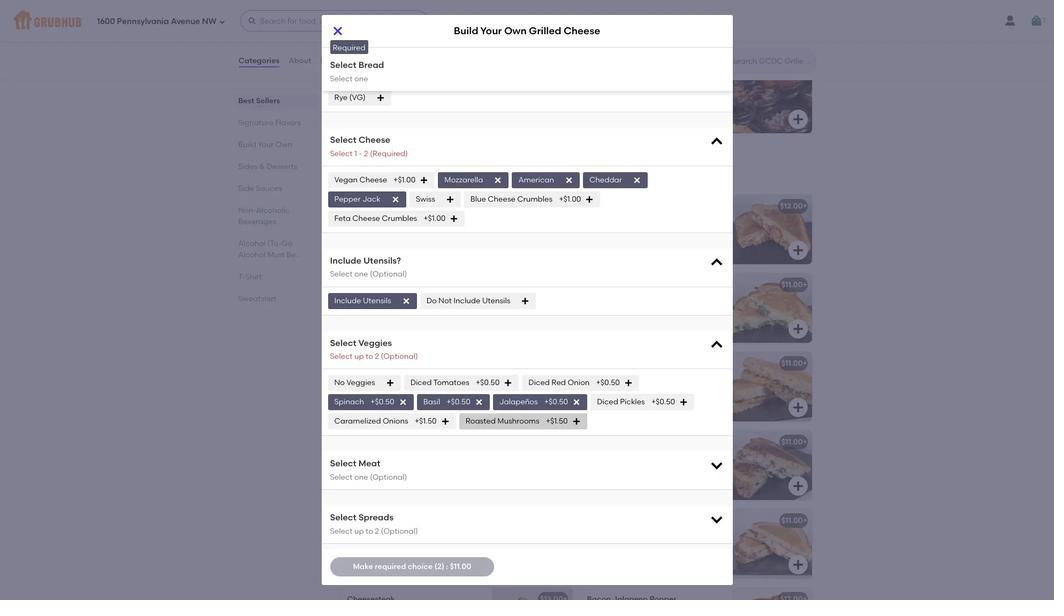 Task type: locate. For each thing, give the bounding box(es) containing it.
red right the meat
[[402, 464, 416, 473]]

7 select from the top
[[330, 270, 353, 279]]

0 vertical spatial bbq
[[347, 359, 364, 368]]

1 vertical spatial veggies
[[347, 379, 375, 388]]

jack up pepper,
[[666, 374, 684, 383]]

utensils up (diced
[[363, 296, 391, 305]]

+$0.50 down pepper,
[[651, 398, 675, 407]]

most
[[339, 51, 356, 60]]

1 to from the top
[[366, 352, 373, 362]]

and up "remoulade"
[[622, 374, 636, 383]]

0 horizontal spatial blue
[[375, 280, 391, 290]]

1 vertical spatial build
[[589, 98, 607, 107]]

oregano
[[676, 543, 708, 552]]

2 horizontal spatial grilled
[[646, 98, 670, 107]]

mac right or
[[585, 173, 598, 181]]

-
[[359, 149, 362, 158]]

+$1.00 for blue cheese crumbles
[[559, 195, 581, 204]]

celery, down not
[[427, 306, 451, 316]]

+ for american cheese, diced tomato, bacon
[[563, 202, 568, 211]]

+$1.00 right famous
[[394, 175, 416, 185]]

0 vertical spatial buffalo
[[347, 280, 374, 290]]

12 select from the top
[[330, 513, 357, 523]]

1 vertical spatial &
[[600, 173, 605, 181]]

signature for signature flavors
[[238, 118, 273, 127]]

cheddar inside 'cheddar cheese, diced jalapeno, pulled pork, mac and chees, bbq sauce'
[[347, 374, 380, 383]]

1 vertical spatial sellers
[[256, 96, 280, 105]]

0 vertical spatial spinach,
[[659, 296, 691, 305]]

diced down 'mozzarella,'
[[379, 464, 400, 473]]

1 vertical spatial jack
[[615, 217, 633, 226]]

sauce inside 'cheddar cheese, diced jalapeno, pulled pork, mac and chees, bbq sauce'
[[347, 396, 370, 405]]

0 horizontal spatial sauce
[[347, 396, 370, 405]]

1 horizontal spatial blue
[[398, 296, 414, 305]]

tomato, down 'mozzarella,'
[[347, 464, 377, 473]]

blue
[[471, 195, 486, 204], [375, 280, 391, 290], [398, 296, 414, 305]]

pepper for pepper jack cheese, chorizo crumble, pico de gallo, avocado crema
[[587, 217, 613, 226]]

milk)
[[417, 74, 434, 83]]

$11.00 for cheddar and blue cheese, buffalo crunch (diced carrot, celery, onion), ranch and hot sauce
[[542, 280, 563, 290]]

up inside select spreads select up to 2 (optional)
[[354, 527, 364, 536]]

spinach,
[[659, 296, 691, 305], [439, 453, 471, 462]]

famous
[[365, 173, 390, 181]]

include up the onion),
[[454, 296, 480, 305]]

+$1.00 down melt,
[[559, 195, 581, 204]]

best inside tab
[[238, 96, 254, 105]]

0 horizontal spatial own
[[275, 140, 292, 149]]

0 horizontal spatial red
[[402, 464, 416, 473]]

utensils right not
[[482, 296, 511, 305]]

0 vertical spatial veggies
[[359, 338, 392, 348]]

0 vertical spatial jack
[[362, 195, 381, 204]]

select inside the include utensils? select one (optional)
[[330, 270, 353, 279]]

rye
[[334, 93, 348, 102]]

1 vertical spatial tomato,
[[347, 464, 377, 473]]

american up feta cheese crumbles
[[372, 202, 408, 211]]

tab
[[238, 238, 313, 261]]

$9.50
[[589, 111, 608, 120]]

sauce,
[[607, 543, 632, 552]]

build inside tab
[[238, 140, 256, 149]]

buffalo inside cheddar and blue cheese, buffalo crunch (diced carrot, celery, onion), ranch and hot sauce
[[447, 296, 472, 305]]

pizza
[[587, 543, 605, 552]]

up inside select veggies select up to 2 (optional)
[[354, 352, 364, 362]]

(optional) up 'cheddar cheese, diced jalapeno, pulled pork, mac and chees, bbq sauce'
[[381, 352, 418, 362]]

1 horizontal spatial basil,
[[692, 296, 711, 305]]

crunch up "diced pickles" on the bottom right
[[611, 385, 638, 394]]

2 inside select veggies select up to 2 (optional)
[[375, 352, 379, 362]]

2 horizontal spatial your
[[609, 98, 625, 107]]

t-shirt
[[238, 273, 262, 282]]

american left melt,
[[519, 175, 554, 185]]

+$0.50 right the jalapeno, on the bottom left of page
[[476, 379, 500, 388]]

2 for cheese
[[364, 149, 368, 158]]

diced inside american cheese, diced tomato, bacon
[[416, 217, 437, 226]]

to inside select veggies select up to 2 (optional)
[[366, 352, 373, 362]]

+$0.50
[[476, 379, 500, 388], [596, 379, 620, 388], [371, 398, 394, 407], [447, 398, 471, 407], [544, 398, 568, 407], [651, 398, 675, 407]]

sauce down pulled on the bottom left of page
[[347, 396, 370, 405]]

+$1.00 down flavors:
[[424, 214, 446, 223]]

+$1.00 for vegan cheese
[[394, 175, 416, 185]]

utensils?
[[364, 256, 401, 266]]

up down reuben
[[354, 527, 364, 536]]

flavors down best sellers tab at the top
[[275, 118, 301, 127]]

0 vertical spatial build your own grilled cheese
[[454, 25, 600, 37]]

melt,
[[560, 173, 575, 181]]

cheddar right or
[[590, 175, 622, 185]]

pennsylvania
[[117, 16, 169, 26]]

2 vertical spatial blue
[[398, 296, 414, 305]]

(optional)
[[370, 270, 407, 279], [381, 352, 418, 362], [370, 473, 407, 482], [381, 527, 418, 536]]

green goddess image
[[732, 273, 812, 343]]

0 horizontal spatial tomato,
[[347, 464, 377, 473]]

1 horizontal spatial best
[[339, 36, 363, 49]]

blue inside cheddar and blue cheese, buffalo crunch (diced carrot, celery, onion), ranch and hot sauce
[[398, 296, 414, 305]]

mozzarella for mozzarella cheese, spinach, basil, pesto
[[587, 296, 626, 305]]

and inside 'cheddar cheese, diced jalapeno, pulled pork, mac and chees, bbq sauce'
[[409, 385, 423, 394]]

Search GCDC Grilled Cheese Bar search field
[[731, 56, 813, 66]]

+$0.50 for diced red onion
[[596, 379, 620, 388]]

mozzarella
[[445, 175, 483, 185], [587, 296, 626, 305], [587, 532, 626, 541]]

nw
[[202, 16, 217, 26]]

+ for mozzarella cheese, spinach, basil, pesto
[[803, 280, 807, 290]]

1 horizontal spatial swiss
[[416, 195, 435, 204]]

american inside american cheese, diced tomato, bacon
[[347, 217, 383, 226]]

2 to from the top
[[366, 527, 373, 536]]

:
[[446, 563, 448, 572]]

9 select from the top
[[330, 352, 353, 362]]

2 up from the top
[[354, 527, 364, 536]]

& right sides
[[259, 162, 265, 171]]

0 horizontal spatial best
[[238, 96, 254, 105]]

grilled inside signature flavors gcdc's famous signature flavors: available as a grilled cheese, patty melt, or mac & cheese bowl.
[[493, 173, 514, 181]]

diced inside "mozzarella, feta cheese, spinach, tomato, diced red onion"
[[379, 464, 400, 473]]

+ for mozzarella and parmesan cheese, pizza sauce, basil, dried oregano
[[803, 517, 807, 526]]

spinach, inside mozzarella cheese, spinach, basil, pesto
[[659, 296, 691, 305]]

2 down spreads
[[375, 527, 379, 536]]

mac right pork,
[[391, 385, 407, 394]]

sweatshirt tab
[[238, 293, 313, 305]]

2 horizontal spatial jack
[[666, 374, 684, 383]]

4 one from the top
[[354, 473, 368, 482]]

veggies for no
[[347, 379, 375, 388]]

best for best sellers
[[238, 96, 254, 105]]

and inside cheddar and pepper jack cheese, cajun crunch (bell pepper, celery, onion) remoulade
[[622, 374, 636, 383]]

0 vertical spatial pepper
[[334, 195, 361, 204]]

diced
[[416, 217, 437, 226], [413, 374, 434, 383], [411, 379, 432, 388], [529, 379, 550, 388], [597, 398, 618, 407], [379, 464, 400, 473]]

flavors inside signature flavors gcdc's famous signature flavors: available as a grilled cheese, patty melt, or mac & cheese bowl.
[[396, 158, 437, 172]]

required
[[375, 563, 406, 572]]

make
[[353, 563, 373, 572]]

diced down cajun
[[597, 398, 618, 407]]

1 horizontal spatial feta
[[390, 453, 406, 462]]

2 vertical spatial american
[[347, 217, 383, 226]]

0 horizontal spatial basil,
[[634, 543, 653, 552]]

bbq image
[[492, 352, 572, 422]]

1 horizontal spatial flavors
[[396, 158, 437, 172]]

svg image
[[1030, 14, 1043, 27], [248, 17, 256, 25], [331, 25, 344, 37], [376, 94, 385, 102], [494, 176, 502, 185], [391, 195, 400, 204], [552, 244, 565, 257], [709, 338, 724, 353], [386, 379, 394, 388], [475, 399, 483, 407], [573, 399, 581, 407], [552, 401, 565, 414], [441, 418, 450, 427], [572, 418, 581, 427], [709, 459, 724, 474], [552, 480, 565, 493], [792, 480, 805, 493], [792, 559, 805, 572]]

2 right -
[[364, 149, 368, 158]]

mediterranean image
[[492, 431, 572, 501]]

2 select bread select one from the top
[[330, 60, 384, 83]]

select veggies select up to 2 (optional)
[[330, 338, 418, 362]]

2 vertical spatial your
[[258, 140, 273, 149]]

mozzarella, feta cheese, spinach, tomato, diced red onion
[[347, 453, 471, 473]]

pork,
[[371, 385, 389, 394]]

diced down flavors:
[[416, 217, 437, 226]]

your inside tab
[[258, 140, 273, 149]]

soup
[[379, 98, 397, 107]]

0 vertical spatial sauce
[[404, 317, 427, 326]]

1 bread from the top
[[359, 33, 384, 43]]

dried
[[655, 543, 674, 552]]

jack for pepper jack cheese, chorizo crumble, pico de gallo, avocado crema
[[615, 217, 633, 226]]

$11.00 for mozzarella and parmesan cheese, pizza sauce, basil, dried oregano
[[782, 517, 803, 526]]

own
[[504, 25, 527, 37], [627, 98, 644, 107], [275, 140, 292, 149]]

feta right the meat
[[390, 453, 406, 462]]

best for best sellers most ordered on grubhub
[[339, 36, 363, 49]]

0 vertical spatial tomato,
[[439, 217, 469, 226]]

diced up chees, at bottom left
[[413, 374, 434, 383]]

bowl.
[[631, 173, 648, 181]]

and down (diced
[[372, 317, 387, 326]]

jack for pepper jack
[[362, 195, 381, 204]]

swiss up "mustard"
[[347, 532, 367, 541]]

cheesesteak image
[[492, 588, 572, 601]]

cheese, inside signature flavors gcdc's famous signature flavors: available as a grilled cheese, patty melt, or mac & cheese bowl.
[[515, 173, 541, 181]]

1 vertical spatial feta
[[390, 453, 406, 462]]

1 vertical spatial up
[[354, 527, 364, 536]]

tomato,
[[439, 217, 469, 226], [347, 464, 377, 473]]

include inside the include utensils? select one (optional)
[[330, 256, 362, 266]]

blue up 'carrot,'
[[398, 296, 414, 305]]

1 vertical spatial mozzarella
[[587, 296, 626, 305]]

0 vertical spatial celery,
[[427, 306, 451, 316]]

1 horizontal spatial +$1.00
[[424, 214, 446, 223]]

celery, inside cheddar and blue cheese, buffalo crunch (diced carrot, celery, onion), ranch and hot sauce
[[427, 306, 451, 316]]

sellers for best sellers
[[256, 96, 280, 105]]

cheddar for cheddar and blue cheese, buffalo crunch (diced carrot, celery, onion), ranch and hot sauce
[[347, 296, 380, 305]]

cheddar inside cheddar and pepper jack cheese, cajun crunch (bell pepper, celery, onion) remoulade
[[587, 374, 620, 383]]

best up most
[[339, 36, 363, 49]]

svg image inside main navigation navigation
[[219, 18, 225, 25]]

bbq inside 'cheddar cheese, diced jalapeno, pulled pork, mac and chees, bbq sauce'
[[452, 385, 468, 394]]

jack up feta cheese crumbles
[[362, 195, 381, 204]]

tomato soup cup $4.00
[[349, 98, 415, 120]]

cheese, inside "mozzarella, feta cheese, spinach, tomato, diced red onion"
[[408, 453, 437, 462]]

bread up ordered on the top of the page
[[359, 33, 384, 43]]

signature down best sellers
[[238, 118, 273, 127]]

swiss
[[416, 195, 435, 204], [347, 532, 367, 541]]

utensils
[[363, 296, 391, 305], [482, 296, 511, 305]]

to inside select spreads select up to 2 (optional)
[[366, 527, 373, 536]]

0 horizontal spatial &
[[259, 162, 265, 171]]

and left chees, at bottom left
[[409, 385, 423, 394]]

cheese,
[[515, 173, 541, 181], [385, 217, 414, 226], [635, 217, 665, 226], [415, 296, 445, 305], [628, 296, 657, 305], [382, 374, 411, 383], [686, 374, 715, 383], [408, 453, 437, 462], [368, 532, 398, 541], [683, 532, 712, 541]]

1 horizontal spatial crumbles
[[517, 195, 553, 204]]

+$1.50 right mushrooms
[[546, 417, 568, 426]]

crunch
[[347, 306, 374, 316], [611, 385, 638, 394]]

crunch down "include utensils"
[[347, 306, 374, 316]]

(optional) inside select veggies select up to 2 (optional)
[[381, 352, 418, 362]]

0 vertical spatial &
[[259, 162, 265, 171]]

t-shirt tab
[[238, 271, 313, 283]]

bbq
[[347, 359, 364, 368], [452, 385, 468, 394]]

$11.00 + for mozzarella and parmesan cheese, pizza sauce, basil, dried oregano
[[782, 517, 807, 526]]

buffalo up "include utensils"
[[347, 280, 374, 290]]

and up (diced
[[382, 296, 396, 305]]

spreads
[[359, 513, 394, 523]]

1 horizontal spatial own
[[504, 25, 527, 37]]

2 vertical spatial mozzarella
[[587, 532, 626, 541]]

sellers inside best sellers tab
[[256, 96, 280, 105]]

2 +$1.50 from the left
[[546, 417, 568, 426]]

0 vertical spatial american
[[519, 175, 554, 185]]

gallo,
[[652, 228, 673, 237]]

1 vertical spatial pepper
[[587, 217, 613, 226]]

pepper up the crumble,
[[587, 217, 613, 226]]

veggies down ranch
[[359, 338, 392, 348]]

cheese, inside mozzarella cheese, spinach, basil, pesto
[[628, 296, 657, 305]]

0 vertical spatial flavors
[[275, 118, 301, 127]]

& inside tab
[[259, 162, 265, 171]]

0 vertical spatial mozzarella
[[445, 175, 483, 185]]

2 inside select spreads select up to 2 (optional)
[[375, 527, 379, 536]]

2 for veggies
[[375, 352, 379, 362]]

mozzarella left a on the left
[[445, 175, 483, 185]]

1 horizontal spatial celery,
[[687, 385, 710, 394]]

tomato, inside "mozzarella, feta cheese, spinach, tomato, diced red onion"
[[347, 464, 377, 473]]

celery, right pepper,
[[687, 385, 710, 394]]

1 horizontal spatial onion
[[568, 379, 590, 388]]

2 horizontal spatial own
[[627, 98, 644, 107]]

sauce down 'carrot,'
[[404, 317, 427, 326]]

cheese inside select cheese select 1 - 2 (required)
[[359, 135, 390, 145]]

flavors inside signature flavors tab
[[275, 118, 301, 127]]

1 vertical spatial 2
[[375, 352, 379, 362]]

jack inside pepper jack cheese, chorizo crumble, pico de gallo, avocado crema
[[615, 217, 633, 226]]

mustard
[[347, 543, 377, 552]]

signature left flavors:
[[392, 173, 422, 181]]

0 horizontal spatial swiss
[[347, 532, 367, 541]]

$9.50 +
[[589, 111, 613, 120]]

up
[[354, 352, 364, 362], [354, 527, 364, 536]]

svg image
[[219, 18, 225, 25], [792, 113, 805, 126], [709, 134, 724, 149], [420, 176, 429, 185], [565, 176, 574, 185], [633, 176, 641, 185], [446, 195, 454, 204], [585, 195, 594, 204], [450, 215, 459, 223], [792, 244, 805, 257], [709, 255, 724, 270], [402, 297, 411, 306], [521, 297, 530, 306], [552, 323, 565, 336], [792, 323, 805, 336], [504, 379, 513, 388], [624, 379, 633, 388], [399, 399, 407, 407], [680, 399, 688, 407], [792, 401, 805, 414], [709, 513, 724, 528]]

0 vertical spatial crunch
[[347, 306, 374, 316]]

sellers up on
[[366, 36, 403, 49]]

1 select bread select one from the top
[[330, 33, 384, 57]]

2 vertical spatial signature
[[392, 173, 422, 181]]

bbq up no veggies
[[347, 359, 364, 368]]

select bread select one
[[330, 33, 384, 57], [330, 60, 384, 83]]

1 horizontal spatial jack
[[615, 217, 633, 226]]

13 select from the top
[[330, 527, 353, 536]]

build
[[454, 25, 478, 37], [589, 98, 607, 107], [238, 140, 256, 149]]

1 horizontal spatial bbq
[[452, 385, 468, 394]]

0 horizontal spatial grilled
[[493, 173, 514, 181]]

basil
[[423, 398, 440, 407]]

1600 pennsylvania avenue nw
[[97, 16, 217, 26]]

and inside mozzarella and parmesan cheese, pizza sauce, basil, dried oregano
[[628, 532, 642, 541]]

$11.00 + for mozzarella cheese, spinach, basil, pesto
[[782, 280, 807, 290]]

pepper inside pepper jack cheese, chorizo crumble, pico de gallo, avocado crema
[[587, 217, 613, 226]]

include for utensils?
[[330, 256, 362, 266]]

+$0.50 for diced pickles
[[651, 398, 675, 407]]

cheddar up cajun
[[587, 374, 620, 383]]

build your own tab
[[238, 139, 313, 150]]

one right reviews
[[354, 47, 368, 57]]

one up buffalo blue
[[354, 270, 368, 279]]

cheese, inside mozzarella and parmesan cheese, pizza sauce, basil, dried oregano
[[683, 532, 712, 541]]

green goddess
[[587, 280, 644, 290]]

1 vertical spatial flavors
[[396, 158, 437, 172]]

1 horizontal spatial spinach,
[[659, 296, 691, 305]]

best up the signature flavors
[[238, 96, 254, 105]]

1 horizontal spatial crunch
[[611, 385, 638, 394]]

cheddar up pulled on the bottom left of page
[[347, 374, 380, 383]]

buffalo
[[347, 280, 374, 290], [447, 296, 472, 305]]

mozzarella inside mozzarella cheese, spinach, basil, pesto
[[587, 296, 626, 305]]

2 up pork,
[[375, 352, 379, 362]]

best inside best sellers most ordered on grubhub
[[339, 36, 363, 49]]

to up no veggies
[[366, 352, 373, 362]]

side sauces tab
[[238, 183, 313, 194]]

jack inside cheddar and pepper jack cheese, cajun crunch (bell pepper, celery, onion) remoulade
[[666, 374, 684, 383]]

cheddar
[[590, 175, 622, 185], [347, 296, 380, 305], [347, 374, 380, 383], [587, 374, 620, 383]]

crumbles for feta cheese crumbles
[[382, 214, 417, 223]]

available
[[448, 173, 477, 181]]

1 vertical spatial build your own grilled cheese
[[589, 98, 700, 107]]

truffle herb image
[[732, 431, 812, 501]]

+$1.00 for feta cheese crumbles
[[424, 214, 446, 223]]

and up sauce,
[[628, 532, 642, 541]]

0 vertical spatial bread
[[359, 33, 384, 43]]

bacon jalapeno popper image
[[732, 588, 812, 601]]

tomato, down available on the left top
[[439, 217, 469, 226]]

flavors for signature flavors gcdc's famous signature flavors: available as a grilled cheese, patty melt, or mac & cheese bowl.
[[396, 158, 437, 172]]

5 select from the top
[[330, 135, 357, 145]]

include
[[330, 256, 362, 266], [334, 296, 361, 305], [454, 296, 480, 305]]

build your own grilled cheese
[[454, 25, 600, 37], [589, 98, 700, 107]]

0 vertical spatial build
[[454, 25, 478, 37]]

cheese, inside 'cheddar cheese, diced jalapeno, pulled pork, mac and chees, bbq sauce'
[[382, 374, 411, 383]]

as
[[479, 173, 486, 181]]

red
[[552, 379, 566, 388], [402, 464, 416, 473]]

buffalo up the onion),
[[447, 296, 472, 305]]

+$0.50 down tomatoes
[[447, 398, 471, 407]]

1 vertical spatial bbq
[[452, 385, 468, 394]]

1 +$1.50 from the left
[[415, 417, 437, 426]]

1 vertical spatial swiss
[[347, 532, 367, 541]]

2 vertical spatial grilled
[[493, 173, 514, 181]]

sauce
[[404, 317, 427, 326], [347, 396, 370, 405]]

1 vertical spatial onion
[[418, 464, 440, 473]]

diced pickles
[[597, 398, 645, 407]]

(optional) down utensils?
[[370, 270, 407, 279]]

cheese, inside swiss cheese, pastrami, sauekraut, mustard
[[368, 532, 398, 541]]

1 horizontal spatial red
[[552, 379, 566, 388]]

+$0.50 down pork,
[[371, 398, 394, 407]]

sellers up the signature flavors
[[256, 96, 280, 105]]

+$0.50 for diced tomatoes
[[476, 379, 500, 388]]

jack up pico
[[615, 217, 633, 226]]

cheddar for cheddar and pepper jack cheese, cajun crunch (bell pepper, celery, onion) remoulade
[[587, 374, 620, 383]]

feta down young
[[334, 214, 351, 223]]

(optional) down the meat
[[370, 473, 407, 482]]

buffalo blue image
[[492, 273, 572, 343]]

1 up from the top
[[354, 352, 364, 362]]

+$0.50 up onion)
[[596, 379, 620, 388]]

mac inside signature flavors gcdc's famous signature flavors: available as a grilled cheese, patty melt, or mac & cheese bowl.
[[585, 173, 598, 181]]

signature inside tab
[[238, 118, 273, 127]]

0 vertical spatial own
[[504, 25, 527, 37]]

0 vertical spatial grilled
[[529, 25, 561, 37]]

1 vertical spatial celery,
[[687, 385, 710, 394]]

veggies right no
[[347, 379, 375, 388]]

diced up jalapeños
[[529, 379, 550, 388]]

& right or
[[600, 173, 605, 181]]

red inside "mozzarella, feta cheese, spinach, tomato, diced red onion"
[[402, 464, 416, 473]]

flavors up flavors:
[[396, 158, 437, 172]]

0 horizontal spatial crunch
[[347, 306, 374, 316]]

mozzarella,
[[347, 453, 388, 462]]

1 horizontal spatial utensils
[[482, 296, 511, 305]]

+$1.50 for caramelized onions
[[415, 417, 437, 426]]

2 for spreads
[[375, 527, 379, 536]]

1 vertical spatial mac
[[391, 385, 407, 394]]

remoulade
[[612, 396, 654, 405]]

blue cheese crumbles
[[471, 195, 553, 204]]

gluten-free (contains milk)
[[334, 74, 434, 83]]

swiss down flavors:
[[416, 195, 435, 204]]

feta cheese crumbles
[[334, 214, 417, 223]]

1 horizontal spatial pepper
[[587, 217, 613, 226]]

0 vertical spatial onion
[[568, 379, 590, 388]]

0 vertical spatial signature
[[238, 118, 273, 127]]

bread up free
[[359, 60, 384, 70]]

1 one from the top
[[354, 47, 368, 57]]

(optional) down spreads
[[381, 527, 418, 536]]

mozzarella inside mozzarella and parmesan cheese, pizza sauce, basil, dried oregano
[[587, 532, 626, 541]]

0 vertical spatial mac
[[585, 173, 598, 181]]

your
[[481, 25, 502, 37], [609, 98, 625, 107], [258, 140, 273, 149]]

1 select from the top
[[330, 33, 357, 43]]

2 vertical spatial jack
[[666, 374, 684, 383]]

cheddar down buffalo blue
[[347, 296, 380, 305]]

crumbles for blue cheese crumbles
[[517, 195, 553, 204]]

sellers
[[366, 36, 403, 49], [256, 96, 280, 105]]

reuben image
[[492, 510, 572, 579]]

up up no veggies
[[354, 352, 364, 362]]

blue down the include utensils? select one (optional)
[[375, 280, 391, 290]]

crumbles down the young american
[[382, 214, 417, 223]]

american cheese, diced tomato, bacon
[[347, 217, 469, 237]]

pepper up (bell
[[638, 374, 664, 383]]

+$0.50 down diced red onion
[[544, 398, 568, 407]]

1 vertical spatial +$1.00
[[559, 195, 581, 204]]

crumbles down patty
[[517, 195, 553, 204]]

cup
[[399, 98, 415, 107]]

2 bread from the top
[[359, 60, 384, 70]]

1 horizontal spatial 1
[[1043, 16, 1046, 25]]

1 horizontal spatial sauce
[[404, 317, 427, 326]]

pesto
[[587, 306, 607, 316]]

bbq down the jalapeno, on the bottom left of page
[[452, 385, 468, 394]]

veggies inside select veggies select up to 2 (optional)
[[359, 338, 392, 348]]

1 horizontal spatial &
[[600, 173, 605, 181]]

signature flavors
[[238, 118, 301, 127]]

1 vertical spatial crunch
[[611, 385, 638, 394]]

sellers inside best sellers most ordered on grubhub
[[366, 36, 403, 49]]

1 horizontal spatial grilled
[[529, 25, 561, 37]]

choice
[[408, 563, 433, 572]]

include down bacon at the left of page
[[330, 256, 362, 266]]

2 vertical spatial own
[[275, 140, 292, 149]]

2 vertical spatial 2
[[375, 527, 379, 536]]

one up (vg)
[[354, 74, 368, 83]]

flavors for signature flavors
[[275, 118, 301, 127]]

one down the meat
[[354, 473, 368, 482]]

one inside select meat select one (optional)
[[354, 473, 368, 482]]

signature up vegan cheese at left top
[[339, 158, 394, 172]]

pepper down "vegan"
[[334, 195, 361, 204]]

cheddar inside cheddar and blue cheese, buffalo crunch (diced carrot, celery, onion), ranch and hot sauce
[[347, 296, 380, 305]]

select meat select one (optional)
[[330, 459, 407, 482]]

blue down as
[[471, 195, 486, 204]]

0 vertical spatial up
[[354, 352, 364, 362]]

0 horizontal spatial 1
[[354, 149, 357, 158]]

1 vertical spatial crumbles
[[382, 214, 417, 223]]

bacon
[[347, 228, 371, 237]]

mozzarella up pesto
[[587, 296, 626, 305]]

cheese inside signature flavors gcdc's famous signature flavors: available as a grilled cheese, patty melt, or mac & cheese bowl.
[[606, 173, 630, 181]]

swiss inside swiss cheese, pastrami, sauekraut, mustard
[[347, 532, 367, 541]]

1 vertical spatial sauce
[[347, 396, 370, 405]]

1 vertical spatial buffalo
[[447, 296, 472, 305]]

to down reuben
[[366, 527, 373, 536]]

or
[[577, 173, 583, 181]]

diced up basil
[[411, 379, 432, 388]]

pulled
[[347, 385, 370, 394]]

2 inside select cheese select 1 - 2 (required)
[[364, 149, 368, 158]]

red left cajun
[[552, 379, 566, 388]]

american up bacon at the left of page
[[347, 217, 383, 226]]

include up ranch
[[334, 296, 361, 305]]

3 one from the top
[[354, 270, 368, 279]]

young american image
[[492, 195, 572, 264]]

and
[[382, 296, 396, 305], [372, 317, 387, 326], [622, 374, 636, 383], [409, 385, 423, 394], [628, 532, 642, 541]]

0 vertical spatial basil,
[[692, 296, 711, 305]]

+$1.50 down basil
[[415, 417, 437, 426]]

mushrooms
[[498, 417, 540, 426]]

1 vertical spatial to
[[366, 527, 373, 536]]

mozzarella up pizza
[[587, 532, 626, 541]]

$11.00 +
[[542, 202, 568, 211], [542, 280, 568, 290], [782, 280, 807, 290], [782, 359, 807, 368], [782, 438, 807, 447], [782, 517, 807, 526]]



Task type: vqa. For each thing, say whether or not it's contained in the screenshot.


Task type: describe. For each thing, give the bounding box(es) containing it.
(bell
[[640, 385, 655, 394]]

basil, inside mozzarella and parmesan cheese, pizza sauce, basil, dried oregano
[[634, 543, 653, 552]]

0 vertical spatial feta
[[334, 214, 351, 223]]

celery, inside cheddar and pepper jack cheese, cajun crunch (bell pepper, celery, onion) remoulade
[[687, 385, 710, 394]]

0 vertical spatial your
[[481, 25, 502, 37]]

mozzarella for mozzarella
[[445, 175, 483, 185]]

to for spreads
[[366, 527, 373, 536]]

beverages
[[238, 217, 276, 227]]

svg image inside 1 button
[[1030, 14, 1043, 27]]

crunch inside cheddar and pepper jack cheese, cajun crunch (bell pepper, celery, onion) remoulade
[[611, 385, 638, 394]]

onion)
[[587, 396, 610, 405]]

gcdc's
[[339, 173, 364, 181]]

ordered
[[358, 51, 387, 60]]

$11.00 + for cheddar and blue cheese, buffalo crunch (diced carrot, celery, onion), ranch and hot sauce
[[542, 280, 568, 290]]

non-alcoholic beverages tab
[[238, 205, 313, 228]]

sauces
[[256, 184, 282, 193]]

swiss for swiss cheese, pastrami, sauekraut, mustard
[[347, 532, 367, 541]]

include for utensils
[[334, 296, 361, 305]]

sellers for best sellers most ordered on grubhub
[[366, 36, 403, 49]]

do
[[427, 296, 437, 305]]

10 select from the top
[[330, 459, 357, 469]]

signature flavors tab
[[238, 117, 313, 129]]

2 horizontal spatial build
[[589, 98, 607, 107]]

mozzarella and parmesan cheese, pizza sauce, basil, dried oregano
[[587, 532, 712, 552]]

best sellers
[[238, 96, 280, 105]]

up for spreads
[[354, 527, 364, 536]]

(2)
[[435, 563, 444, 572]]

jalapeños
[[499, 398, 538, 407]]

0 horizontal spatial buffalo
[[347, 280, 374, 290]]

chees,
[[425, 385, 450, 394]]

jalapeno,
[[436, 374, 473, 383]]

tomatoes
[[433, 379, 469, 388]]

avenue
[[171, 16, 200, 26]]

cheddar for cheddar cheese, diced jalapeno, pulled pork, mac and chees, bbq sauce
[[347, 374, 380, 383]]

alcoholic
[[256, 206, 290, 215]]

2 one from the top
[[354, 74, 368, 83]]

main navigation navigation
[[0, 0, 1054, 42]]

tomato
[[349, 98, 377, 107]]

+ for pepper jack cheese, chorizo crumble, pico de gallo, avocado crema
[[803, 202, 807, 211]]

avocado
[[675, 228, 707, 237]]

young
[[347, 202, 370, 211]]

one inside the include utensils? select one (optional)
[[354, 270, 368, 279]]

$11.00 for mozzarella cheese, spinach, basil, pesto
[[782, 280, 803, 290]]

free
[[362, 74, 378, 83]]

$12.00 +
[[780, 202, 807, 211]]

2 utensils from the left
[[482, 296, 511, 305]]

side sauces
[[238, 184, 282, 193]]

roasted
[[466, 417, 496, 426]]

shirt
[[245, 273, 262, 282]]

pico
[[623, 228, 638, 237]]

& inside signature flavors gcdc's famous signature flavors: available as a grilled cheese, patty melt, or mac & cheese bowl.
[[600, 173, 605, 181]]

categories button
[[238, 42, 280, 80]]

1 vertical spatial own
[[627, 98, 644, 107]]

2 select from the top
[[330, 47, 353, 57]]

pepper for pepper jack
[[334, 195, 361, 204]]

swiss cheese, pastrami, sauekraut, mustard
[[347, 532, 475, 552]]

sweatshirt
[[238, 295, 276, 304]]

caramelized onions
[[334, 417, 408, 426]]

1 vertical spatial american
[[372, 202, 408, 211]]

1 inside select cheese select 1 - 2 (required)
[[354, 149, 357, 158]]

11 select from the top
[[330, 473, 353, 482]]

1 utensils from the left
[[363, 296, 391, 305]]

+$1.50 for roasted mushrooms
[[546, 417, 568, 426]]

pepper inside cheddar and pepper jack cheese, cajun crunch (bell pepper, celery, onion) remoulade
[[638, 374, 664, 383]]

$11.00 for american cheese, diced tomato, bacon
[[542, 202, 563, 211]]

sides & desserts tab
[[238, 161, 313, 172]]

signature flavors gcdc's famous signature flavors: available as a grilled cheese, patty melt, or mac & cheese bowl.
[[339, 158, 648, 181]]

no veggies
[[334, 379, 375, 388]]

swiss for swiss
[[416, 195, 435, 204]]

sauce inside cheddar and blue cheese, buffalo crunch (diced carrot, celery, onion), ranch and hot sauce
[[404, 317, 427, 326]]

pickles
[[620, 398, 645, 407]]

6 select from the top
[[330, 149, 353, 158]]

and for cheddar and blue cheese, buffalo crunch (diced carrot, celery, onion), ranch and hot sauce
[[382, 296, 396, 305]]

feta inside "mozzarella, feta cheese, spinach, tomato, diced red onion"
[[390, 453, 406, 462]]

sides
[[238, 162, 257, 171]]

+$0.50 for jalapeños
[[544, 398, 568, 407]]

(optional) inside select meat select one (optional)
[[370, 473, 407, 482]]

cheese, inside cheddar and blue cheese, buffalo crunch (diced carrot, celery, onion), ranch and hot sauce
[[415, 296, 445, 305]]

1 inside button
[[1043, 16, 1046, 25]]

chorizo
[[666, 217, 694, 226]]

green
[[587, 280, 610, 290]]

side
[[238, 184, 254, 193]]

flavors:
[[423, 173, 447, 181]]

ranch
[[347, 317, 371, 326]]

$12.00
[[780, 202, 803, 211]]

+ for cheddar and pepper jack cheese, cajun crunch (bell pepper, celery, onion) remoulade
[[803, 359, 807, 368]]

do not include utensils
[[427, 296, 511, 305]]

and for mozzarella and parmesan cheese, pizza sauce, basil, dried oregano
[[628, 532, 642, 541]]

8 select from the top
[[330, 338, 357, 348]]

best sellers tab
[[238, 95, 313, 107]]

$4.00
[[349, 111, 369, 120]]

1 vertical spatial grilled
[[646, 98, 670, 107]]

on
[[389, 51, 398, 60]]

about
[[289, 56, 311, 65]]

cheese, inside cheddar and pepper jack cheese, cajun crunch (bell pepper, celery, onion) remoulade
[[686, 374, 715, 383]]

$11.00 for cheddar and pepper jack cheese, cajun crunch (bell pepper, celery, onion) remoulade
[[782, 359, 803, 368]]

select cheese select 1 - 2 (required)
[[330, 135, 408, 158]]

meat
[[359, 459, 380, 469]]

best sellers most ordered on grubhub
[[339, 36, 432, 60]]

2 horizontal spatial blue
[[471, 195, 486, 204]]

crunch inside cheddar and blue cheese, buffalo crunch (diced carrot, celery, onion), ranch and hot sauce
[[347, 306, 374, 316]]

(contains
[[380, 74, 415, 83]]

gluten-
[[334, 74, 362, 83]]

tomato, inside american cheese, diced tomato, bacon
[[439, 217, 469, 226]]

southwest image
[[732, 195, 812, 264]]

0 horizontal spatial bbq
[[347, 359, 364, 368]]

basil, inside mozzarella cheese, spinach, basil, pesto
[[692, 296, 711, 305]]

american for american
[[519, 175, 554, 185]]

own inside tab
[[275, 140, 292, 149]]

cheddar for cheddar
[[590, 175, 622, 185]]

american for american cheese, diced tomato, bacon
[[347, 217, 383, 226]]

1 horizontal spatial build
[[454, 25, 478, 37]]

and for cheddar and pepper jack cheese, cajun crunch (bell pepper, celery, onion) remoulade
[[622, 374, 636, 383]]

goddess
[[611, 280, 644, 290]]

spinach, inside "mozzarella, feta cheese, spinach, tomato, diced red onion"
[[439, 453, 471, 462]]

(vg)
[[349, 93, 366, 102]]

mac inside 'cheddar cheese, diced jalapeno, pulled pork, mac and chees, bbq sauce'
[[391, 385, 407, 394]]

sauekraut,
[[436, 532, 475, 541]]

1 vertical spatial your
[[609, 98, 625, 107]]

0 vertical spatial red
[[552, 379, 566, 388]]

about button
[[288, 42, 312, 80]]

grubhub
[[400, 51, 432, 60]]

onion),
[[453, 306, 477, 316]]

mozzarella for mozzarella and parmesan cheese, pizza sauce, basil, dried oregano
[[587, 532, 626, 541]]

pepper jack cheese, chorizo crumble, pico de gallo, avocado crema
[[587, 217, 707, 248]]

to for veggies
[[366, 352, 373, 362]]

caramelized
[[334, 417, 381, 426]]

non-
[[238, 206, 256, 215]]

diced inside 'cheddar cheese, diced jalapeno, pulled pork, mac and chees, bbq sauce'
[[413, 374, 434, 383]]

patty
[[542, 173, 558, 181]]

cheddar cheese, diced jalapeno, pulled pork, mac and chees, bbq sauce
[[347, 374, 473, 405]]

cheddar and blue cheese, buffalo crunch (diced carrot, celery, onion), ranch and hot sauce
[[347, 296, 477, 326]]

vegan cheese
[[334, 175, 387, 185]]

+$0.50 for basil
[[447, 398, 471, 407]]

build your own
[[238, 140, 292, 149]]

crema
[[587, 239, 613, 248]]

cajun image
[[732, 352, 812, 422]]

roasted mushrooms
[[466, 417, 540, 426]]

desserts
[[267, 162, 297, 171]]

cheese, inside pepper jack cheese, chorizo crumble, pico de gallo, avocado crema
[[635, 217, 665, 226]]

cheese, inside american cheese, diced tomato, bacon
[[385, 217, 414, 226]]

diced red onion
[[529, 379, 590, 388]]

3 select from the top
[[330, 60, 357, 70]]

pizza melt image
[[732, 510, 812, 579]]

onions
[[383, 417, 408, 426]]

+ for cheddar and blue cheese, buffalo crunch (diced carrot, celery, onion), ranch and hot sauce
[[563, 280, 568, 290]]

(optional) inside select spreads select up to 2 (optional)
[[381, 527, 418, 536]]

mozzarella cheese, spinach, basil, pesto
[[587, 296, 711, 316]]

signature for signature flavors gcdc's famous signature flavors: available as a grilled cheese, patty melt, or mac & cheese bowl.
[[339, 158, 394, 172]]

no
[[334, 379, 345, 388]]

buffalo blue
[[347, 280, 391, 290]]

(optional) inside the include utensils? select one (optional)
[[370, 270, 407, 279]]

crumble,
[[587, 228, 621, 237]]

onion inside "mozzarella, feta cheese, spinach, tomato, diced red onion"
[[418, 464, 440, 473]]

4 select from the top
[[330, 74, 353, 83]]

t-
[[238, 273, 245, 282]]

$11.00 + for cheddar and pepper jack cheese, cajun crunch (bell pepper, celery, onion) remoulade
[[782, 359, 807, 368]]

cajun
[[587, 385, 609, 394]]

not
[[439, 296, 452, 305]]

make required choice (2) : $11.00
[[353, 563, 471, 572]]

young american
[[347, 202, 408, 211]]

$11.00 + for american cheese, diced tomato, bacon
[[542, 202, 568, 211]]

sides & desserts
[[238, 162, 297, 171]]

pepper,
[[657, 385, 685, 394]]

reuben
[[347, 517, 375, 526]]

+$0.50 for spinach
[[371, 398, 394, 407]]

veggies for select
[[359, 338, 392, 348]]

up for veggies
[[354, 352, 364, 362]]

1 vertical spatial blue
[[375, 280, 391, 290]]



